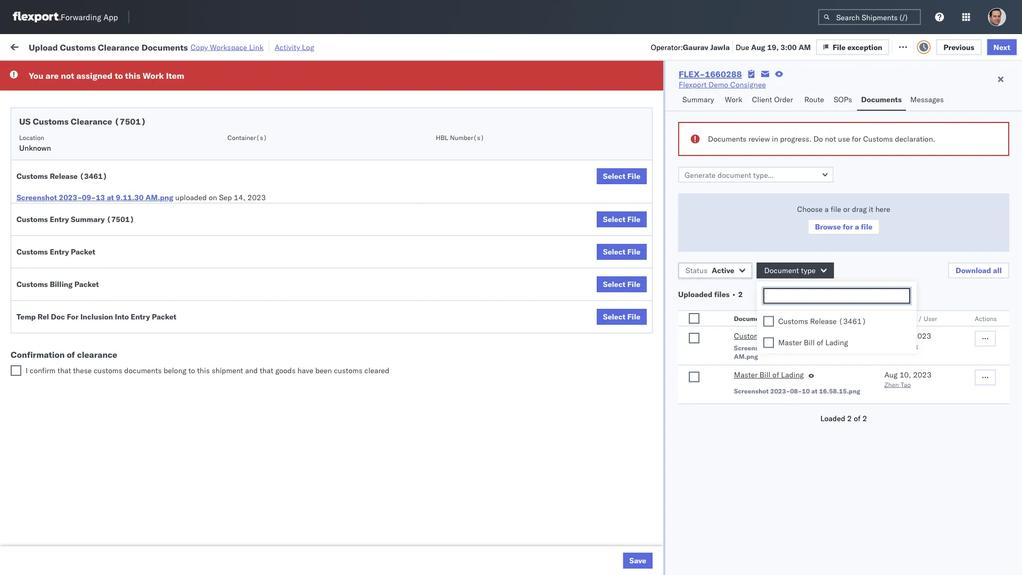 Task type: locate. For each thing, give the bounding box(es) containing it.
client inside client name button
[[420, 87, 438, 95]]

11 resize handle column header from the left
[[1004, 83, 1016, 575]]

25, for 12:00 pm est, feb 25, 2023
[[251, 294, 262, 303]]

2150210 for 3:00 pm est, feb 20, 2023
[[648, 153, 680, 162]]

am.png up master bill of lading link
[[735, 352, 759, 360]]

2 ocean from the top
[[347, 200, 368, 209]]

from up screenshot 2023-09-13 at 9.11.30 am.png link
[[83, 176, 98, 185]]

upload customs clearance documents link
[[25, 152, 157, 163]]

schedule delivery appointment button for 2:59 am est, feb 17, 2023
[[25, 82, 131, 93]]

017482927423 down progress. at the top right of the page
[[772, 153, 828, 162]]

0 vertical spatial lading
[[826, 338, 849, 347]]

select file for customs billing packet
[[603, 280, 641, 289]]

browse for a file button
[[808, 219, 881, 235]]

confirm for flex-1977428
[[25, 246, 52, 256]]

3 air from the top
[[347, 294, 356, 303]]

0 vertical spatial am.png
[[146, 193, 173, 202]]

upload customs clearance documents button
[[25, 152, 157, 164]]

flexport
[[679, 80, 707, 89]]

est, for the 'upload customs clearance documents' button
[[213, 153, 229, 162]]

0 vertical spatial release
[[50, 172, 78, 181]]

1 3:30 from the top
[[182, 106, 198, 116]]

have
[[298, 366, 314, 375]]

numbers
[[811, 87, 837, 95], [698, 91, 725, 99]]

2 1977428 from the top
[[648, 200, 680, 209]]

sep
[[219, 193, 232, 202], [885, 331, 898, 341]]

am.png for screenshot 2023-09-13 at 9.11.30 am.png uploaded on sep 14, 2023
[[146, 193, 173, 202]]

1 demo123 from the top
[[772, 223, 808, 233]]

ocean fcl
[[347, 270, 384, 280], [347, 364, 384, 373]]

customs release (3461) inside list box
[[779, 317, 867, 326]]

schedule pickup from los angeles, ca button up these
[[25, 340, 156, 351]]

documents up screenshot 2023-09-13 at 9.11.30 am.png uploaded on sep 14, 2023
[[119, 153, 157, 162]]

3 schedule delivery appointment link from the top
[[25, 199, 131, 210]]

client inside client order button
[[753, 95, 773, 104]]

1 horizontal spatial :
[[245, 66, 247, 74]]

1 mawb1234 from the top
[[772, 106, 814, 116]]

1 vertical spatial ocean fcl
[[347, 364, 384, 373]]

2 schedule from the top
[[25, 100, 56, 110]]

3 1911466 from the top
[[648, 388, 680, 397]]

upload up the by: at the top left
[[29, 42, 58, 52]]

schedule delivery appointment link down us customs clearance (7501)
[[25, 129, 131, 139]]

1 confirm from the top
[[25, 223, 52, 232]]

3 1977428 from the top
[[648, 247, 680, 256]]

pm right "10:30"
[[205, 200, 216, 209]]

2 -- from the top
[[772, 341, 781, 350]]

2 vertical spatial release
[[766, 331, 793, 341]]

from for fourth schedule pickup from los angeles, ca link from the top of the page
[[83, 364, 98, 373]]

release up screenshot 2023-09-13 at 9.11.30 am.png
[[811, 317, 837, 326]]

12:00
[[182, 294, 203, 303]]

2 vertical spatial bicu1234565, demu1232567
[[698, 387, 807, 397]]

0 horizontal spatial 9.11.30
[[116, 193, 144, 202]]

teste
[[904, 342, 919, 350]]

4 select from the top
[[603, 280, 626, 289]]

browse for a file
[[816, 222, 873, 231]]

9 resize handle column header from the left
[[896, 83, 909, 575]]

of right proof
[[71, 293, 77, 303]]

1977428
[[648, 177, 680, 186], [648, 200, 680, 209], [648, 247, 680, 256]]

master bill of lading
[[779, 338, 849, 347], [735, 370, 804, 380]]

25, for 3:00 am est, feb 25, 2023
[[247, 270, 258, 280]]

2 confirm from the top
[[25, 246, 52, 256]]

1 vertical spatial flex-2150210
[[625, 294, 680, 303]]

1 2150210 from the top
[[648, 153, 680, 162]]

customs inside "link"
[[735, 331, 764, 341]]

flex id button
[[602, 85, 682, 95]]

1 horizontal spatial status
[[686, 266, 708, 275]]

1 vertical spatial release
[[811, 317, 837, 326]]

1 vertical spatial not
[[826, 134, 837, 144]]

12:00 pm est, feb 25, 2023
[[182, 294, 283, 303]]

select file button for customs billing packet
[[597, 276, 647, 292]]

1 vertical spatial schedule pickup from los angeles, ca button
[[25, 340, 156, 351]]

schedule delivery appointment button down assigned
[[25, 82, 131, 93]]

0 vertical spatial bicu1234565,
[[698, 340, 751, 350]]

upload for upload customs clearance documents copy workspace link
[[29, 42, 58, 52]]

client for client name
[[420, 87, 438, 95]]

maeu1234567 for schedule pickup from los angeles, ca
[[698, 176, 752, 186]]

integration for 3:00 pm est, feb 20, 2023
[[494, 153, 531, 162]]

schedule inside the schedule pickup from los angeles international airport
[[25, 100, 56, 110]]

1 vertical spatial screenshot
[[735, 344, 769, 352]]

schedule pickup from los angeles, ca for schedule pickup from los angeles, ca button associated with maeu1234567
[[25, 176, 156, 185]]

0 vertical spatial 2001714
[[648, 106, 680, 116]]

0 vertical spatial flex-1977428
[[625, 177, 680, 186]]

2 select file button from the top
[[597, 211, 647, 227]]

1 select from the top
[[603, 172, 626, 181]]

release down the 'upload customs clearance documents' button
[[50, 172, 78, 181]]

Generate document type... text field
[[679, 167, 834, 183]]

2:59 down item
[[182, 83, 198, 92]]

-- down screenshot 2023-09-13 at 9.11.30 am.png
[[772, 364, 781, 373]]

1 maeu1234567 from the top
[[698, 176, 752, 186]]

feb
[[232, 83, 245, 92], [231, 106, 244, 116], [231, 130, 244, 139], [231, 153, 244, 162], [236, 200, 249, 209], [232, 270, 245, 280], [236, 294, 249, 303]]

1 schedule pickup from los angeles, ca button from the top
[[25, 176, 156, 187]]

zhen
[[885, 381, 900, 389]]

clearance inside upload customs clearance documents link
[[83, 153, 117, 162]]

1 otter from the left
[[420, 83, 438, 92]]

into
[[115, 312, 129, 321]]

0 vertical spatial 14,
[[234, 193, 246, 202]]

1 select file button from the top
[[597, 168, 647, 184]]

2 vertical spatial schedule delivery appointment link
[[25, 199, 131, 210]]

1 horizontal spatial sep
[[885, 331, 898, 341]]

mbl/mawb
[[772, 87, 809, 95]]

honeywell - test account
[[420, 200, 508, 209], [494, 200, 582, 209]]

confirm pickup from los angeles, ca link for flex-1977428
[[25, 246, 151, 257]]

work inside button
[[116, 41, 134, 51]]

active
[[712, 266, 735, 275]]

operator:
[[651, 42, 683, 52]]

otter for otter products, llc
[[494, 83, 512, 92]]

1 horizontal spatial aug
[[885, 370, 898, 380]]

4 ocean from the top
[[347, 364, 368, 373]]

pickup for third schedule pickup from los angeles, ca link from the top
[[58, 340, 81, 349]]

0 vertical spatial flex-2097290
[[625, 434, 680, 444]]

resize handle column header for workitem
[[163, 83, 176, 575]]

1 vertical spatial file
[[862, 222, 873, 231]]

resize handle column header for client name
[[476, 83, 489, 575]]

1 vertical spatial 017482927423
[[772, 294, 828, 303]]

packet for customs billing packet
[[74, 280, 99, 289]]

1 vertical spatial 09-
[[791, 344, 803, 352]]

(7501) for customs entry summary (7501)
[[107, 215, 134, 224]]

0 vertical spatial schedule delivery appointment button
[[25, 82, 131, 93]]

from inside the schedule pickup from los angeles international airport
[[83, 100, 98, 110]]

est, left mar
[[214, 364, 230, 373]]

at
[[216, 41, 223, 51], [107, 193, 114, 202], [812, 344, 818, 352], [812, 387, 818, 395]]

list box
[[758, 311, 917, 353]]

1 2:59 from the top
[[182, 83, 198, 92]]

3:00 pm est, feb 20, 2023
[[182, 153, 278, 162]]

1 flex-1911466 from the top
[[625, 341, 680, 350]]

1 ocean lcl from the top
[[347, 83, 383, 92]]

entry right into
[[131, 312, 150, 321]]

on right uploaded
[[209, 193, 217, 202]]

fcl for 2:59 am est, mar 3, 2023
[[370, 364, 384, 373]]

confirm pickup from los angeles, ca for flex-1977428
[[25, 246, 151, 256]]

0 vertical spatial demo123
[[772, 223, 808, 233]]

1 vertical spatial flex-2001714
[[625, 130, 680, 139]]

0 horizontal spatial work
[[116, 41, 134, 51]]

master down document type / filename button
[[779, 338, 802, 347]]

resize handle column header
[[163, 83, 176, 575], [289, 83, 301, 575], [328, 83, 341, 575], [402, 83, 415, 575], [476, 83, 489, 575], [589, 83, 602, 575], [680, 83, 693, 575], [754, 83, 767, 575], [896, 83, 909, 575], [970, 83, 982, 575], [1004, 83, 1016, 575]]

None checkbox
[[689, 333, 700, 344], [764, 337, 775, 348], [689, 333, 700, 344], [764, 337, 775, 348]]

1 confirm pickup from los angeles, ca link from the top
[[25, 222, 151, 233]]

1 horizontal spatial this
[[197, 366, 210, 375]]

pickup inside the schedule pickup from los angeles international airport
[[58, 100, 81, 110]]

0 vertical spatial screenshot
[[17, 193, 57, 202]]

1 schedule delivery appointment from the top
[[25, 82, 131, 92]]

upload up rel
[[25, 293, 49, 303]]

-
[[472, 83, 477, 92], [579, 106, 583, 116], [505, 153, 510, 162], [579, 153, 583, 162], [457, 200, 462, 209], [531, 200, 536, 209], [505, 294, 510, 303], [579, 294, 583, 303], [772, 317, 777, 327], [777, 317, 781, 327], [772, 341, 777, 350], [777, 341, 781, 350], [772, 364, 777, 373], [777, 364, 781, 373], [772, 388, 777, 397], [777, 388, 781, 397]]

work
[[116, 41, 134, 51], [143, 70, 164, 81], [725, 95, 743, 104]]

schedule delivery appointment for 10:30 pm est, feb 21, 2023
[[25, 200, 131, 209]]

flxt00001977428a for confirm pickup from los angeles, ca
[[772, 247, 846, 256]]

pickup for 4th schedule pickup from los angeles, ca link from the bottom
[[58, 176, 81, 185]]

customs billing packet
[[17, 280, 99, 289]]

screenshot for screenshot 2023-09-13 at 9.11.30 am.png
[[735, 344, 769, 352]]

screenshot for screenshot 2023-09-13 at 9.11.30 am.png uploaded on sep 14, 2023
[[17, 193, 57, 202]]

on
[[265, 41, 274, 51], [209, 193, 217, 202]]

2 vertical spatial 1977428
[[648, 247, 680, 256]]

2 ocean fcl from the top
[[347, 364, 384, 373]]

bicu1234565,
[[698, 340, 751, 350], [698, 364, 751, 373], [698, 387, 751, 397]]

1 -- from the top
[[772, 317, 781, 327]]

09- up customs entry summary (7501)
[[82, 193, 96, 202]]

0 vertical spatial bill
[[804, 338, 815, 347]]

summary
[[683, 95, 715, 104], [71, 215, 105, 224]]

2 vertical spatial (3461)
[[795, 331, 823, 341]]

0 vertical spatial 13
[[96, 193, 105, 202]]

1 vertical spatial 13
[[803, 344, 810, 352]]

documents inside 'button'
[[862, 95, 902, 104]]

log
[[302, 42, 314, 52]]

0 horizontal spatial honeywell
[[420, 200, 455, 209]]

1 flex-1977428 from the top
[[625, 177, 680, 186]]

flex-1919147 button
[[608, 315, 682, 329], [608, 315, 682, 329]]

1 horizontal spatial 09-
[[791, 344, 803, 352]]

from for 2nd schedule pickup from los angeles, ca link from the top
[[83, 317, 98, 326]]

1 horizontal spatial file
[[862, 222, 873, 231]]

flex-2097290 button
[[608, 432, 682, 447], [608, 432, 682, 447], [608, 455, 682, 470], [608, 455, 682, 470]]

from for the confirm pickup from los angeles, ca link corresponding to flex-1911408
[[79, 223, 94, 232]]

batch
[[964, 41, 984, 51]]

from down customs entry summary (7501)
[[79, 246, 94, 256]]

at for screenshot 2023-09-13 at 9.11.30 am.png uploaded on sep 14, 2023
[[107, 193, 114, 202]]

are
[[46, 70, 59, 81]]

1 vertical spatial status
[[686, 266, 708, 275]]

at inside screenshot 2023-09-13 at 9.11.30 am.png
[[812, 344, 818, 352]]

appointment for 2:59 am est, feb 17, 2023
[[87, 82, 131, 92]]

route button
[[801, 90, 830, 111]]

batch action
[[964, 41, 1010, 51]]

to right 'belong'
[[189, 366, 195, 375]]

4 select file from the top
[[603, 280, 641, 289]]

2023- for screenshot 2023-09-13 at 9.11.30 am.png uploaded on sep 14, 2023
[[59, 193, 82, 202]]

1911466
[[648, 341, 680, 350], [648, 364, 680, 373], [648, 388, 680, 397], [648, 411, 680, 420]]

0 horizontal spatial am.png
[[146, 193, 173, 202]]

bookings test consignee
[[420, 270, 505, 280], [494, 270, 579, 280]]

1 vertical spatial bicu1234565, demu1232567
[[698, 364, 807, 373]]

1 air from the top
[[347, 106, 356, 116]]

flxt00001977428a up browse
[[772, 200, 846, 209]]

delivery inside "button"
[[54, 270, 81, 279]]

1 vertical spatial work
[[143, 70, 164, 81]]

demo123 down choose on the right top of the page
[[772, 223, 808, 233]]

9.11.30 inside screenshot 2023-09-13 at 9.11.30 am.png
[[820, 344, 844, 352]]

est, for schedule delivery appointment button related to 10:30 pm est, feb 21, 2023
[[218, 200, 234, 209]]

at right 10
[[812, 387, 818, 395]]

25,
[[247, 270, 258, 280], [251, 294, 262, 303]]

est, left 21,
[[218, 200, 234, 209]]

work down nyku9743990
[[725, 95, 743, 104]]

delivery up billing
[[54, 270, 81, 279]]

status for status active
[[686, 266, 708, 275]]

1 vertical spatial 3:30 pm est, feb 17, 2023
[[182, 130, 278, 139]]

select for customs entry summary (7501)
[[603, 215, 626, 224]]

resize handle column header for container numbers
[[754, 83, 767, 575]]

ocean lcl for honeywell
[[347, 200, 383, 209]]

wi
[[940, 388, 947, 397]]

screenshot inside screenshot 2023-09-13 at 9.11.30 am.png
[[735, 344, 769, 352]]

schedule pickup from los angeles, ca button down the clearance
[[25, 363, 156, 375]]

1988285
[[648, 83, 680, 92]]

3 ocean from the top
[[347, 270, 368, 280]]

None text field
[[768, 292, 910, 301]]

1 horizontal spatial 2
[[848, 414, 852, 423]]

2 017482927423 from the top
[[772, 294, 828, 303]]

save button
[[623, 553, 653, 569]]

screenshot 2023-09-13 at 9.11.30 am.png uploaded on sep 14, 2023
[[17, 193, 266, 202]]

3,
[[248, 364, 255, 373]]

delivery for 3:00 am est, feb 25, 2023
[[54, 270, 81, 279]]

confirm pickup from los angeles, ca
[[25, 223, 151, 232], [25, 246, 151, 256]]

0 vertical spatial schedule delivery appointment link
[[25, 82, 131, 92]]

work inside "button"
[[725, 95, 743, 104]]

187 on track
[[249, 41, 293, 51]]

13 for screenshot 2023-09-13 at 9.11.30 am.png
[[803, 344, 810, 352]]

0 vertical spatial confirm
[[25, 223, 52, 232]]

otter products, llc
[[494, 83, 561, 92]]

1 horizontal spatial /
[[919, 315, 923, 323]]

13 down filename
[[803, 344, 810, 352]]

customs down the clearance
[[94, 366, 122, 375]]

flex-2150210 button
[[608, 150, 682, 165], [608, 150, 682, 165], [608, 291, 682, 306], [608, 291, 682, 306]]

09- inside screenshot 2023-09-13 at 9.11.30 am.png
[[791, 344, 803, 352]]

2 otter from the left
[[494, 83, 512, 92]]

confirm up the customs billing packet
[[25, 270, 52, 279]]

1 vertical spatial 2:59
[[182, 364, 198, 373]]

5 select from the top
[[603, 312, 626, 321]]

0 horizontal spatial 2
[[739, 290, 743, 299]]

4 schedule pickup from los angeles, ca link from the top
[[25, 363, 156, 374]]

select for customs release (3461)
[[603, 172, 626, 181]]

2 flex-2060357 from the top
[[625, 505, 680, 514]]

pm for schedule pickup from los angeles international airport
[[200, 106, 212, 116]]

1 vertical spatial flex-2097290
[[625, 458, 680, 467]]

sep inside sep 14, 2023 vasco teste
[[885, 331, 898, 341]]

1 ocean from the top
[[347, 83, 368, 92]]

0 vertical spatial not
[[61, 70, 74, 81]]

1 1977428 from the top
[[648, 177, 680, 186]]

2 2:59 from the top
[[182, 364, 198, 373]]

select file button
[[597, 168, 647, 184], [597, 211, 647, 227], [597, 244, 647, 260], [597, 276, 647, 292], [597, 309, 647, 325]]

3:00 up uploaded
[[182, 153, 198, 162]]

of down document type / filename button
[[817, 338, 824, 347]]

delivery up temp rel doc for inclusion into entry packet
[[79, 293, 107, 303]]

this left in
[[125, 70, 141, 81]]

filtered
[[11, 65, 37, 75]]

ocean for otter products - test account
[[347, 83, 368, 92]]

to
[[115, 70, 123, 81], [189, 366, 195, 375]]

document type / filename
[[735, 315, 817, 323]]

aug up zhen
[[885, 370, 898, 380]]

los up screenshot 2023-09-13 at 9.11.30 am.png link
[[100, 176, 112, 185]]

0 horizontal spatial a
[[825, 205, 829, 214]]

/ right type
[[784, 315, 788, 323]]

master bill of lading down screenshot 2023-09-13 at 9.11.30 am.png
[[735, 370, 804, 380]]

2 schedule delivery appointment button from the top
[[25, 129, 131, 140]]

numbers for mbl/mawb numbers
[[811, 87, 837, 95]]

0 horizontal spatial master
[[735, 370, 758, 380]]

1 schedule delivery appointment button from the top
[[25, 82, 131, 93]]

pm down deadline
[[200, 106, 212, 116]]

flxt00001977428a up choose on the right top of the page
[[772, 177, 846, 186]]

0 vertical spatial 2097290
[[648, 434, 680, 444]]

1 resize handle column header from the left
[[163, 83, 176, 575]]

1 vertical spatial 2001714
[[648, 130, 680, 139]]

0 horizontal spatial to
[[115, 70, 123, 81]]

0 vertical spatial confirm pickup from los angeles, ca link
[[25, 222, 151, 233]]

0 vertical spatial 2150210
[[648, 153, 680, 162]]

numbers inside container numbers
[[698, 91, 725, 99]]

confirm pickup from los angeles, ca for flex-1911408
[[25, 223, 151, 232]]

2 confirm pickup from los angeles, ca button from the top
[[25, 246, 151, 258]]

flexport. image
[[13, 12, 61, 22]]

2023- down customs release (3461) "link"
[[771, 344, 791, 352]]

None checkbox
[[689, 313, 700, 324], [764, 316, 775, 327], [11, 365, 21, 376], [689, 372, 700, 382], [689, 313, 700, 324], [764, 316, 775, 327], [11, 365, 21, 376], [689, 372, 700, 382]]

0 vertical spatial flxt00001977428a
[[772, 177, 846, 186]]

2:59 left shipment
[[182, 364, 198, 373]]

a right choose on the right top of the page
[[825, 205, 829, 214]]

1 vertical spatial upload
[[25, 153, 49, 162]]

filtered by:
[[11, 65, 49, 75]]

a down drag
[[855, 222, 860, 231]]

pickup for fourth schedule pickup from los angeles, ca link from the top of the page
[[58, 364, 81, 373]]

2 flex-2150210 from the top
[[625, 294, 680, 303]]

778 at risk
[[200, 41, 237, 51]]

2 honeywell from the left
[[494, 200, 529, 209]]

pickup down upload proof of delivery button
[[58, 317, 81, 326]]

los down customs entry summary (7501)
[[96, 246, 108, 256]]

10:30 pm est, feb 21, 2023
[[182, 200, 283, 209]]

0 horizontal spatial otter
[[420, 83, 438, 92]]

delivery up customs entry summary (7501)
[[58, 200, 85, 209]]

4 resize handle column header from the left
[[402, 83, 415, 575]]

documents inside button
[[119, 153, 157, 162]]

1 vertical spatial bill
[[760, 370, 771, 380]]

numbers for container numbers
[[698, 91, 725, 99]]

upload customs clearance documents copy workspace link
[[29, 42, 264, 52]]

lading
[[826, 338, 849, 347], [782, 370, 804, 380]]

confirm pickup from los angeles, ca down screenshot 2023-09-13 at 9.11.30 am.png link
[[25, 223, 151, 232]]

0 vertical spatial 1911408
[[648, 223, 680, 233]]

for left work,
[[101, 66, 110, 74]]

14,
[[234, 193, 246, 202], [900, 331, 912, 341]]

1 horizontal spatial 13
[[803, 344, 810, 352]]

schedule down unknown
[[25, 176, 56, 185]]

documents up in
[[142, 42, 188, 52]]

schedule delivery appointment down assigned
[[25, 82, 131, 92]]

17, down no
[[247, 83, 258, 92]]

schedule delivery appointment button up customs entry summary (7501)
[[25, 199, 131, 211]]

0 horizontal spatial lading
[[782, 370, 804, 380]]

confirm pickup from los angeles, ca button down customs entry summary (7501)
[[25, 246, 151, 258]]

1 flxt00001977428a from the top
[[772, 177, 846, 186]]

2 1911408 from the top
[[648, 270, 680, 280]]

for
[[101, 66, 110, 74], [853, 134, 862, 144], [843, 222, 854, 231]]

do
[[814, 134, 824, 144]]

3 bicu1234565, demu1232567 from the top
[[698, 387, 807, 397]]

0 vertical spatial entry
[[50, 215, 69, 224]]

1 confirm pickup from los angeles, ca from the top
[[25, 223, 151, 232]]

schedule pickup from los angeles, ca button for maeu1234567
[[25, 176, 156, 187]]

flex-2060357
[[625, 481, 680, 491], [625, 505, 680, 514], [625, 528, 680, 538], [625, 552, 680, 561]]

select file button for customs release (3461)
[[597, 168, 647, 184]]

0 vertical spatial aug
[[752, 42, 766, 52]]

otter left name
[[420, 83, 438, 92]]

bicu1234565, demu1232567 down master bill of lading link
[[698, 387, 807, 397]]

mawb1234 left do
[[772, 130, 814, 139]]

1 confirm pickup from los angeles, ca button from the top
[[25, 222, 151, 234]]

customs release (3461) down the 'upload customs clearance documents' button
[[17, 172, 107, 181]]

hbl number(s)
[[436, 133, 485, 141]]

all
[[994, 266, 1003, 275]]

location unknown
[[19, 133, 51, 153]]

5 resize handle column header from the left
[[476, 83, 489, 575]]

1 horizontal spatial 14,
[[900, 331, 912, 341]]

confirm pickup from los angeles, ca link down customs entry summary (7501)
[[25, 246, 151, 257]]

entry for packet
[[50, 247, 69, 257]]

fcl for 3:00 am est, feb 25, 2023
[[370, 270, 384, 280]]

2 vertical spatial appointment
[[87, 200, 131, 209]]

1 vertical spatial 1977428
[[648, 200, 680, 209]]

select file for temp rel doc for inclusion into entry packet
[[603, 312, 641, 321]]

2 vertical spatial flxt00001977428a
[[772, 247, 846, 256]]

confirm pickup from los angeles, ca down customs entry summary (7501)
[[25, 246, 151, 256]]

1 ocean fcl from the top
[[347, 270, 384, 280]]

schedule delivery appointment link down assigned
[[25, 82, 131, 92]]

flex-1911466 button
[[608, 338, 682, 353], [608, 338, 682, 353], [608, 361, 682, 376], [608, 361, 682, 376], [608, 385, 682, 400], [608, 385, 682, 400], [608, 408, 682, 423], [608, 408, 682, 423]]

schedule down proof
[[25, 317, 56, 326]]

schedule pickup from los angeles international airport link
[[25, 100, 162, 121]]

from for 4th schedule pickup from los angeles, ca link from the bottom
[[83, 176, 98, 185]]

10
[[803, 387, 810, 395]]

for down or
[[843, 222, 854, 231]]

screenshot down master bill of lading link
[[735, 387, 769, 395]]

file exception button
[[825, 38, 898, 54], [825, 38, 898, 54], [817, 39, 890, 55], [817, 39, 890, 55]]

goods
[[275, 366, 296, 375]]

2 select from the top
[[603, 215, 626, 224]]

est, down deadline button at the top of page
[[213, 106, 229, 116]]

1 vertical spatial confirm pickup from los angeles, ca link
[[25, 246, 151, 257]]

2 horizontal spatial release
[[811, 317, 837, 326]]

master bill of lading inside list box
[[779, 338, 849, 347]]

1 vertical spatial demo123
[[772, 270, 808, 280]]

file
[[831, 205, 842, 214], [862, 222, 873, 231]]

2 2150210 from the top
[[648, 294, 680, 303]]

ocean for bookings test consignee
[[347, 270, 368, 280]]

0 vertical spatial schedule pickup from los angeles, ca button
[[25, 176, 156, 187]]

2 vertical spatial upload
[[25, 293, 49, 303]]

1 horizontal spatial bookings
[[494, 270, 525, 280]]

6 resize handle column header from the left
[[589, 83, 602, 575]]

pickup for schedule pickup from los angeles international airport link
[[58, 100, 81, 110]]

25, up 12:00 pm est, feb 25, 2023
[[247, 270, 258, 280]]

due aug 19, 3:00 am
[[736, 42, 811, 52]]

sep left 21,
[[219, 193, 232, 202]]

integration for 3:30 pm est, feb 17, 2023
[[494, 106, 531, 116]]

use
[[839, 134, 851, 144]]

flex-1919147
[[625, 317, 680, 327]]

jawla
[[711, 42, 730, 52]]

Search Work text field
[[665, 38, 781, 54]]

0 horizontal spatial 09-
[[82, 193, 96, 202]]

bicu1234565, demu1232567 down screenshot 2023-09-13 at 9.11.30 am.png
[[698, 364, 807, 373]]

0 horizontal spatial numbers
[[698, 91, 725, 99]]

flex-2001714 button
[[608, 104, 682, 119], [608, 104, 682, 119], [608, 127, 682, 142], [608, 127, 682, 142]]

2 vertical spatial 17,
[[246, 130, 258, 139]]

am.png inside screenshot 2023-09-13 at 9.11.30 am.png
[[735, 352, 759, 360]]

2 vertical spatial schedule delivery appointment button
[[25, 199, 131, 211]]

route
[[805, 95, 825, 104]]

team
[[949, 388, 966, 397]]

llc
[[548, 83, 561, 92]]

confirm
[[25, 223, 52, 232], [25, 246, 52, 256], [25, 270, 52, 279]]

demu1232567 down screenshot 2023-09-13 at 9.11.30 am.png
[[753, 364, 807, 373]]

2 for of
[[863, 414, 868, 423]]

1 vertical spatial entry
[[50, 247, 69, 257]]

0 vertical spatial 09-
[[82, 193, 96, 202]]

packet down customs entry summary (7501)
[[71, 247, 95, 257]]

3:00 up 12:00
[[182, 270, 198, 280]]

(3461) down filename
[[795, 331, 823, 341]]

customs release (3461) link
[[735, 331, 823, 344]]

pickup for the confirm pickup from los angeles, ca link corresponding to flex-1911408
[[54, 223, 77, 232]]

3:00 for integration test account - on ag
[[182, 153, 198, 162]]

1 1911466 from the top
[[648, 341, 680, 350]]

13 inside screenshot 2023-09-13 at 9.11.30 am.png
[[803, 344, 810, 352]]

screenshot up customs entry summary (7501)
[[17, 193, 57, 202]]

09- for screenshot 2023-09-13 at 9.11.30 am.png
[[791, 344, 803, 352]]

1 vertical spatial schedule delivery appointment link
[[25, 129, 131, 139]]

from down the clearance
[[83, 364, 98, 373]]

3:00 right 19,
[[781, 42, 797, 52]]

2023
[[260, 83, 279, 92], [260, 106, 278, 116], [260, 130, 278, 139], [260, 153, 278, 162], [248, 193, 266, 202], [264, 200, 283, 209], [260, 270, 279, 280], [264, 294, 283, 303], [913, 331, 932, 341], [257, 364, 275, 373], [914, 370, 932, 380]]

entry up customs entry packet
[[50, 215, 69, 224]]

1 vertical spatial customs release (3461)
[[779, 317, 867, 326]]

2023- up customs entry summary (7501)
[[59, 193, 82, 202]]

3 flex-1977428 from the top
[[625, 247, 680, 256]]

that
[[57, 366, 71, 375], [260, 366, 274, 375]]

2 resize handle column header from the left
[[289, 83, 301, 575]]

test
[[479, 83, 493, 92], [533, 106, 547, 116], [459, 153, 473, 162], [533, 153, 547, 162], [464, 200, 478, 209], [538, 200, 552, 209], [453, 270, 468, 280], [527, 270, 541, 280], [459, 294, 473, 303], [533, 294, 547, 303]]

1 horizontal spatial bill
[[804, 338, 815, 347]]

schedule up international
[[25, 100, 56, 110]]

for inside the browse for a file button
[[843, 222, 854, 231]]

2 vertical spatial work
[[725, 95, 743, 104]]

1 2097290 from the top
[[648, 434, 680, 444]]

pm up uploaded
[[200, 153, 212, 162]]

17, for ocean lcl
[[247, 83, 258, 92]]

file inside the browse for a file button
[[862, 222, 873, 231]]

est, up 12:00 pm est, feb 25, 2023
[[214, 270, 230, 280]]

ca for third schedule pickup from los angeles, ca link from the top
[[146, 340, 156, 349]]

pickup up airport
[[58, 100, 81, 110]]

confirm pickup from los angeles, ca link
[[25, 222, 151, 233], [25, 246, 151, 257]]

at down filename
[[812, 344, 818, 352]]

4 schedule from the top
[[25, 176, 56, 185]]

0 vertical spatial flex-2001714
[[625, 106, 680, 116]]

pm for schedule delivery appointment
[[205, 200, 216, 209]]

schedule delivery appointment button for 10:30 pm est, feb 21, 2023
[[25, 199, 131, 211]]

2 : from the left
[[245, 66, 247, 74]]

est, for schedule delivery appointment button associated with 2:59 am est, feb 17, 2023
[[214, 83, 230, 92]]

confirm for flex-1911408
[[25, 223, 52, 232]]

flex-1988285 button
[[608, 80, 682, 95], [608, 80, 682, 95]]

flex-2001714 down digital
[[625, 130, 680, 139]]

1 vertical spatial confirm pickup from los angeles, ca
[[25, 246, 151, 256]]

am.png left uploaded
[[146, 193, 173, 202]]

2 flex-1977428 from the top
[[625, 200, 680, 209]]

0 horizontal spatial sep
[[219, 193, 232, 202]]

select file button for temp rel doc for inclusion into entry packet
[[597, 309, 647, 325]]

1 flex-2150210 from the top
[[625, 153, 680, 162]]

2 select file from the top
[[603, 215, 641, 224]]

1 vertical spatial this
[[197, 366, 210, 375]]

release inside "link"
[[766, 331, 793, 341]]

from up these
[[83, 340, 98, 349]]

0 vertical spatial 3:30
[[182, 106, 198, 116]]

ocean lcl for otter
[[347, 83, 383, 92]]

batch action button
[[947, 38, 1017, 54]]

bill
[[804, 338, 815, 347], [760, 370, 771, 380]]

confirm up confirm delivery
[[25, 246, 52, 256]]

1 appointment from the top
[[87, 82, 131, 92]]

pickup up screenshot 2023-09-13 at 9.11.30 am.png link
[[58, 176, 81, 185]]

0 horizontal spatial 13
[[96, 193, 105, 202]]

clearance for upload customs clearance documents copy workspace link
[[98, 42, 139, 52]]

1 bookings from the left
[[420, 270, 451, 280]]

airport
[[70, 111, 93, 120]]

(3461) down the 'upload customs clearance documents' button
[[80, 172, 107, 181]]

2023- inside screenshot 2023-09-13 at 9.11.30 am.png
[[771, 344, 791, 352]]

air for 3:30 pm est, feb 17, 2023
[[347, 106, 356, 116]]



Task type: vqa. For each thing, say whether or not it's contained in the screenshot.
leftmost lading
yes



Task type: describe. For each thing, give the bounding box(es) containing it.
integration test account - western digital
[[494, 106, 637, 116]]

no
[[250, 66, 258, 74]]

3 -- from the top
[[772, 364, 781, 373]]

ca for 2nd schedule pickup from los angeles, ca link from the top
[[146, 317, 156, 326]]

progress.
[[781, 134, 812, 144]]

release inside list box
[[811, 317, 837, 326]]

select for customs billing packet
[[603, 280, 626, 289]]

∙
[[732, 290, 737, 299]]

ocean fcl for 2:59 am est, mar 3, 2023
[[347, 364, 384, 373]]

778
[[200, 41, 214, 51]]

2 mawb1234 from the top
[[772, 130, 814, 139]]

2 demo123 from the top
[[772, 270, 808, 280]]

client for client order
[[753, 95, 773, 104]]

pm up "3:00 pm est, feb 20, 2023"
[[200, 130, 212, 139]]

16.58.15.png
[[820, 387, 861, 395]]

los down the clearance
[[100, 364, 112, 373]]

7 schedule from the top
[[25, 340, 56, 349]]

1 horizontal spatial on
[[265, 41, 274, 51]]

4 flex-2060357 from the top
[[625, 552, 680, 561]]

maeu1234567 for confirm pickup from los angeles, ca
[[698, 247, 752, 256]]

0 vertical spatial sep
[[219, 193, 232, 202]]

1 2060357 from the top
[[648, 481, 680, 491]]

flex-1660288 link
[[679, 69, 742, 79]]

save
[[630, 556, 647, 565]]

activity log
[[275, 42, 314, 52]]

est, for confirm delivery "button"
[[214, 270, 230, 280]]

of down screenshot 2023-09-13 at 9.11.30 am.png
[[773, 370, 780, 380]]

these
[[73, 366, 92, 375]]

status for status : ready for work, blocked, in progress
[[58, 66, 76, 74]]

1 bicu1234565, from the top
[[698, 340, 751, 350]]

4 flex-1911466 from the top
[[625, 411, 680, 420]]

uploaded
[[679, 290, 713, 299]]

select file for customs release (3461)
[[603, 172, 641, 181]]

us
[[19, 116, 31, 127]]

feb left 21,
[[236, 200, 249, 209]]

13 for screenshot 2023-09-13 at 9.11.30 am.png uploaded on sep 14, 2023
[[96, 193, 105, 202]]

1 vertical spatial to
[[189, 366, 195, 375]]

forwarding
[[61, 12, 101, 22]]

document type
[[765, 266, 816, 275]]

mode
[[347, 87, 363, 95]]

6 schedule from the top
[[25, 317, 56, 326]]

2 flex-1911466 from the top
[[625, 364, 680, 373]]

Search Shipments (/) text field
[[819, 9, 922, 25]]

summary inside summary button
[[683, 95, 715, 104]]

flex id
[[608, 87, 628, 95]]

(10)
[[173, 41, 191, 51]]

017482927423 for 12:00 pm est, feb 25, 2023
[[772, 294, 828, 303]]

flex-2150210 for 12:00 pm est, feb 25, 2023
[[625, 294, 680, 303]]

resize handle column header for deadline
[[289, 83, 301, 575]]

loaded 2 of 2
[[821, 414, 868, 423]]

snoozed : no
[[220, 66, 258, 74]]

cleared
[[365, 366, 390, 375]]

demu1232567 up the 'files'
[[698, 270, 753, 279]]

1 honeywell from the left
[[420, 200, 455, 209]]

2 vertical spatial entry
[[131, 312, 150, 321]]

flexport demo consignee link
[[679, 79, 767, 90]]

for
[[67, 312, 79, 321]]

operator: gaurav jawla
[[651, 42, 730, 52]]

2 bookings test consignee from the left
[[494, 270, 579, 280]]

2 appointment from the top
[[87, 129, 131, 139]]

flex
[[608, 87, 619, 95]]

schedule pickup from los angeles, ca for first schedule pickup from los angeles, ca button from the bottom
[[25, 364, 156, 373]]

here
[[876, 205, 891, 214]]

4 1911466 from the top
[[648, 411, 680, 420]]

activity log button
[[275, 40, 314, 54]]

1 flex-2060357 from the top
[[625, 481, 680, 491]]

1 vertical spatial summary
[[71, 215, 105, 224]]

1977428 for schedule pickup from los angeles, ca
[[648, 177, 680, 186]]

5 schedule from the top
[[25, 200, 56, 209]]

ca for flex-1977428's the confirm pickup from los angeles, ca link
[[141, 246, 151, 256]]

file for customs entry packet
[[628, 247, 641, 257]]

1 vertical spatial lading
[[782, 370, 804, 380]]

2:59 am est, mar 3, 2023
[[182, 364, 275, 373]]

2:59 am est, feb 17, 2023
[[182, 83, 279, 92]]

ca for 4th schedule pickup from los angeles, ca link from the bottom
[[146, 176, 156, 185]]

choose a file or drag it here
[[798, 205, 891, 214]]

select file button for customs entry packet
[[597, 244, 647, 260]]

los left into
[[100, 317, 112, 326]]

est, for upload proof of delivery button
[[218, 294, 234, 303]]

3 flex-2060357 from the top
[[625, 528, 680, 538]]

1 3:30 pm est, feb 17, 2023 from the top
[[182, 106, 278, 116]]

0 vertical spatial 3:00
[[781, 42, 797, 52]]

container numbers
[[698, 83, 727, 99]]

est, up "3:00 pm est, feb 20, 2023"
[[213, 130, 229, 139]]

of right loaded
[[854, 414, 861, 423]]

0 vertical spatial customs release (3461)
[[17, 172, 107, 181]]

2023- for screenshot 2023-09-13 at 9.11.30 am.png
[[771, 344, 791, 352]]

2 2001714 from the top
[[648, 130, 680, 139]]

2023 inside aug 10, 2023 zhen tao
[[914, 370, 932, 380]]

consignee inside flexport demo consignee link
[[731, 80, 767, 89]]

schedule pickup from los angeles, ca button for bicu1234565, demu1232567
[[25, 340, 156, 351]]

(3461) inside "link"
[[795, 331, 823, 341]]

2 flex-1911408 from the top
[[625, 270, 680, 280]]

1 bicu1234565, demu1232567 from the top
[[698, 340, 807, 350]]

container(s)
[[228, 133, 267, 141]]

of inside button
[[71, 293, 77, 303]]

review
[[749, 134, 771, 144]]

mbltest1234
[[772, 83, 823, 92]]

3 resize handle column header from the left
[[328, 83, 341, 575]]

0 vertical spatial file
[[831, 205, 842, 214]]

pickup for flex-1977428's the confirm pickup from los angeles, ca link
[[54, 246, 77, 256]]

choose
[[798, 205, 823, 214]]

tao
[[901, 381, 912, 389]]

feb up "3:00 pm est, feb 20, 2023"
[[231, 130, 244, 139]]

my work
[[11, 39, 58, 53]]

document for document type
[[765, 266, 800, 275]]

schedule pickup from los angeles, ca for schedule pickup from los angeles, ca button for bicu1234565, demu1232567
[[25, 340, 156, 349]]

2 flxt00001977428a from the top
[[772, 200, 846, 209]]

1 vertical spatial for
[[853, 134, 862, 144]]

0 horizontal spatial aug
[[752, 42, 766, 52]]

timestamp / user button
[[883, 312, 954, 323]]

select for temp rel doc for inclusion into entry packet
[[603, 312, 626, 321]]

1 flex-2097290 from the top
[[625, 434, 680, 444]]

1 vertical spatial master bill of lading
[[735, 370, 804, 380]]

4 -- from the top
[[772, 388, 781, 397]]

0 horizontal spatial this
[[125, 70, 141, 81]]

aug inside aug 10, 2023 zhen tao
[[885, 370, 898, 380]]

next
[[994, 42, 1011, 52]]

1 honeywell - test account from the left
[[420, 200, 508, 209]]

0 vertical spatial a
[[825, 205, 829, 214]]

0 vertical spatial for
[[101, 66, 110, 74]]

2 3:30 from the top
[[182, 130, 198, 139]]

1 vertical spatial on
[[209, 193, 217, 202]]

pm for upload proof of delivery
[[205, 294, 216, 303]]

upload for upload proof of delivery
[[25, 293, 49, 303]]

schedule delivery appointment for 2:59 am est, feb 17, 2023
[[25, 82, 131, 92]]

los down inclusion
[[100, 340, 112, 349]]

uploaded
[[175, 193, 207, 202]]

a inside button
[[855, 222, 860, 231]]

0 horizontal spatial release
[[50, 172, 78, 181]]

temp rel doc for inclusion into entry packet
[[17, 312, 176, 321]]

1 2001714 from the top
[[648, 106, 680, 116]]

snoozed
[[220, 66, 245, 74]]

2 that from the left
[[260, 366, 274, 375]]

unknown
[[19, 143, 51, 153]]

2 schedule pickup from los angeles, ca from the top
[[25, 317, 156, 326]]

confirm pickup from los angeles, ca button for flex-1977428
[[25, 246, 151, 258]]

select for customs entry packet
[[603, 247, 626, 257]]

3 schedule from the top
[[25, 129, 56, 139]]

timestamp / user
[[885, 315, 938, 323]]

declaration.
[[896, 134, 936, 144]]

at left risk
[[216, 41, 223, 51]]

14, inside sep 14, 2023 vasco teste
[[900, 331, 912, 341]]

1 schedule from the top
[[25, 82, 56, 92]]

2 maeu1234567 from the top
[[698, 200, 752, 209]]

document for document type / filename
[[735, 315, 766, 323]]

1 that from the left
[[57, 366, 71, 375]]

8 schedule from the top
[[25, 364, 56, 373]]

from for schedule pickup from los angeles international airport link
[[83, 100, 98, 110]]

3:00 for bookings test consignee
[[182, 270, 198, 280]]

schedule delivery appointment link for 2:59 am est, feb 17, 2023
[[25, 82, 131, 92]]

of inside list box
[[817, 338, 824, 347]]

file for customs release (3461)
[[628, 172, 641, 181]]

flex-1977428 for schedule pickup from los angeles, ca
[[625, 177, 680, 186]]

1 bookings test consignee from the left
[[420, 270, 505, 280]]

delivery for 10:30 pm est, feb 21, 2023
[[58, 200, 85, 209]]

10 resize handle column header from the left
[[970, 83, 982, 575]]

timestamp
[[885, 315, 917, 323]]

am for 2:59 am est, mar 3, 2023
[[200, 364, 212, 373]]

entry for summary
[[50, 215, 69, 224]]

lcl for honeywell - test account
[[370, 200, 383, 209]]

2 horizontal spatial (3461)
[[839, 317, 867, 326]]

09- for screenshot 2023-09-13 at 9.11.30 am.png uploaded on sep 14, 2023
[[82, 193, 96, 202]]

flex-1988285
[[625, 83, 680, 92]]

customs inside button
[[51, 153, 81, 162]]

1660288
[[705, 69, 742, 79]]

client name button
[[415, 85, 478, 95]]

container
[[698, 83, 727, 91]]

sops button
[[830, 90, 858, 111]]

confirmation
[[11, 349, 65, 360]]

ca for fourth schedule pickup from los angeles, ca link from the top of the page
[[146, 364, 156, 373]]

1 flex-2001714 from the top
[[625, 106, 680, 116]]

2 schedule pickup from los angeles, ca link from the top
[[25, 316, 156, 327]]

air for 12:00 pm est, feb 25, 2023
[[347, 294, 356, 303]]

2 bicu1234565, from the top
[[698, 364, 751, 373]]

1 1911408 from the top
[[648, 223, 680, 233]]

flexport demo consignee
[[679, 80, 767, 89]]

documents button
[[858, 90, 907, 111]]

mode button
[[341, 85, 404, 95]]

2 vertical spatial packet
[[152, 312, 176, 321]]

1 / from the left
[[784, 315, 788, 323]]

am for 2:59 am est, feb 17, 2023
[[200, 83, 212, 92]]

confirm inside "button"
[[25, 270, 52, 279]]

3 2060357 from the top
[[648, 528, 680, 538]]

assigned
[[76, 70, 113, 81]]

schedule pickup from los angeles international airport button
[[25, 100, 162, 122]]

2 customs from the left
[[334, 366, 363, 375]]

los down screenshot 2023-09-13 at 9.11.30 am.png link
[[96, 223, 108, 232]]

am for 3:00 am est, feb 25, 2023
[[200, 270, 212, 280]]

2 bicu1234565, demu1232567 from the top
[[698, 364, 807, 373]]

4 2060357 from the top
[[648, 552, 680, 561]]

1 schedule pickup from los angeles, ca link from the top
[[25, 176, 156, 186]]

packet for customs entry packet
[[71, 247, 95, 257]]

feb down deadline button at the top of page
[[231, 106, 244, 116]]

resize handle column header for mbl/mawb numbers
[[896, 83, 909, 575]]

otter for otter products - test account
[[420, 83, 438, 92]]

2 / from the left
[[919, 315, 923, 323]]

status active
[[686, 266, 735, 275]]

confirm delivery button
[[25, 269, 81, 281]]

file for temp rel doc for inclusion into entry packet
[[628, 312, 641, 321]]

due
[[736, 42, 750, 52]]

inclusion
[[80, 312, 113, 321]]

2023 inside sep 14, 2023 vasco teste
[[913, 331, 932, 341]]

screenshot for screenshot 2023-08-10 at 16.58.15.png
[[735, 387, 769, 395]]

order
[[775, 95, 794, 104]]

file for customs entry summary (7501)
[[628, 215, 641, 224]]

resize handle column header for flex id
[[680, 83, 693, 575]]

2023- for screenshot 2023-08-10 at 16.58.15.png
[[771, 387, 791, 395]]

air for 3:00 pm est, feb 20, 2023
[[347, 153, 356, 162]]

1 flex-1911408 from the top
[[625, 223, 680, 233]]

0 vertical spatial to
[[115, 70, 123, 81]]

type
[[802, 266, 816, 275]]

3 bicu1234565, from the top
[[698, 387, 751, 397]]

los inside the schedule pickup from los angeles international airport
[[100, 100, 112, 110]]

2 honeywell - test account from the left
[[494, 200, 582, 209]]

ready
[[81, 66, 100, 74]]

upload for upload customs clearance documents
[[25, 153, 49, 162]]

upload proof of delivery button
[[25, 293, 107, 304]]

demo
[[709, 80, 729, 89]]

1977428 for confirm pickup from los angeles, ca
[[648, 247, 680, 256]]

2 1911466 from the top
[[648, 364, 680, 373]]

2 for ∙
[[739, 290, 743, 299]]

0 horizontal spatial (3461)
[[80, 172, 107, 181]]

1 horizontal spatial not
[[826, 134, 837, 144]]

17, for air
[[246, 106, 258, 116]]

2 3:30 pm est, feb 17, 2023 from the top
[[182, 130, 278, 139]]

id
[[621, 87, 628, 95]]

0 horizontal spatial not
[[61, 70, 74, 81]]

3 schedule pickup from los angeles, ca link from the top
[[25, 340, 156, 350]]

deadline
[[182, 87, 209, 95]]

appointment for 10:30 pm est, feb 21, 2023
[[87, 200, 131, 209]]

2 schedule delivery appointment from the top
[[25, 129, 131, 139]]

feb down 3:00 am est, feb 25, 2023
[[236, 294, 249, 303]]

select file for customs entry summary (7501)
[[603, 215, 641, 224]]

upload proof of delivery link
[[25, 293, 107, 303]]

western
[[585, 106, 613, 116]]

flex-1977428 for confirm pickup from los angeles, ca
[[625, 247, 680, 256]]

2 vertical spatial customs release (3461)
[[735, 331, 823, 341]]

2 flex-2097290 from the top
[[625, 458, 680, 467]]

demu1232567 down document type / filename
[[753, 340, 807, 350]]

integration for 12:00 pm est, feb 25, 2023
[[494, 294, 531, 303]]

list box containing customs release (3461)
[[758, 311, 917, 353]]

from for third schedule pickup from los angeles, ca link from the top
[[83, 340, 98, 349]]

2 flex-2001714 from the top
[[625, 130, 680, 139]]

documents review in progress. do not use for customs declaration.
[[709, 134, 936, 144]]

feb left 20,
[[231, 153, 244, 162]]

2 schedule delivery appointment link from the top
[[25, 129, 131, 139]]

1 horizontal spatial lading
[[826, 338, 849, 347]]

2 2060357 from the top
[[648, 505, 680, 514]]

otter products - test account
[[420, 83, 523, 92]]

ocean for honeywell - test account
[[347, 200, 368, 209]]

client order button
[[748, 90, 801, 111]]

feb down snoozed : no
[[232, 83, 245, 92]]

download
[[956, 266, 992, 275]]

3 schedule pickup from los angeles, ca button from the top
[[25, 363, 156, 375]]

by:
[[39, 65, 49, 75]]

delivery for 2:59 am est, feb 17, 2023
[[58, 82, 85, 92]]

documents left review
[[709, 134, 747, 144]]

at for screenshot 2023-08-10 at 16.58.15.png
[[812, 387, 818, 395]]

previous
[[944, 42, 975, 52]]

i confirm that these customs documents belong to this shipment and that goods have been customs cleared
[[26, 366, 390, 375]]

consignee inside consignee button
[[494, 87, 525, 95]]

item
[[166, 70, 184, 81]]

from for flex-1977428's the confirm pickup from los angeles, ca link
[[79, 246, 94, 256]]

workitem
[[12, 87, 40, 95]]

lcl for otter products - test account
[[370, 83, 383, 92]]

1 customs from the left
[[94, 366, 122, 375]]

1 vertical spatial master
[[735, 370, 758, 380]]

017482927423 for 3:00 pm est, feb 20, 2023
[[772, 153, 828, 162]]

delivery down us customs clearance (7501)
[[58, 129, 85, 139]]

2 2097290 from the top
[[648, 458, 680, 467]]

been
[[316, 366, 332, 375]]

work,
[[112, 66, 129, 74]]

2 bookings from the left
[[494, 270, 525, 280]]

feb up 12:00 pm est, feb 25, 2023
[[232, 270, 245, 280]]

9.11.30 for screenshot 2023-09-13 at 9.11.30 am.png
[[820, 344, 844, 352]]

0 horizontal spatial 14,
[[234, 193, 246, 202]]

i
[[26, 366, 28, 375]]

demu1232567 down master bill of lading link
[[753, 387, 807, 397]]

action
[[986, 41, 1010, 51]]

pickup for 2nd schedule pickup from los angeles, ca link from the top
[[58, 317, 81, 326]]

shipment
[[212, 366, 243, 375]]

type
[[768, 315, 782, 323]]

of up these
[[67, 349, 75, 360]]

3 flex-1911466 from the top
[[625, 388, 680, 397]]

0 vertical spatial master
[[779, 338, 802, 347]]

confirm delivery
[[25, 270, 81, 279]]

previous button
[[937, 39, 983, 55]]

upload customs clearance documents
[[25, 153, 157, 162]]

1919147
[[648, 317, 680, 327]]

products
[[440, 83, 470, 92]]

1 horizontal spatial work
[[143, 70, 164, 81]]



